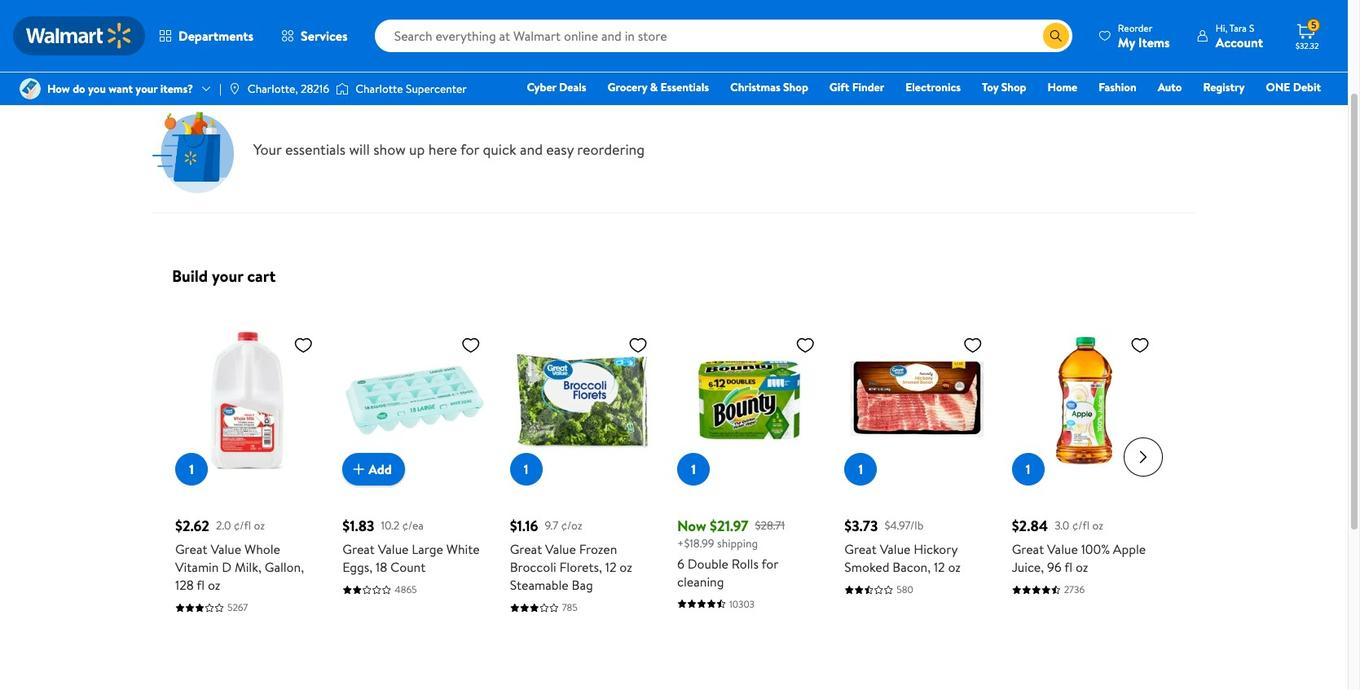 Task type: vqa. For each thing, say whether or not it's contained in the screenshot.
Friend on the left of page
no



Task type: locate. For each thing, give the bounding box(es) containing it.
12 inside the $3.73 $4.97/lb great value hickory smoked bacon, 12 oz
[[934, 559, 945, 577]]

value down 2.0
[[211, 541, 241, 559]]

add to favorites list, great value hickory smoked bacon, 12 oz image
[[963, 335, 983, 355]]

will
[[349, 139, 370, 159]]

product group containing $1.16
[[510, 296, 655, 615]]

1 horizontal spatial reorder
[[1118, 21, 1153, 35]]

1 horizontal spatial for
[[762, 555, 779, 573]]

1 up '$2.84'
[[1026, 461, 1031, 479]]

1 vertical spatial your
[[212, 265, 243, 287]]

reorder inside reorder my items
[[1118, 21, 1153, 35]]

1 up $3.73
[[859, 461, 863, 479]]

3 great from the left
[[510, 541, 542, 559]]

grocery
[[608, 79, 648, 95]]

1 1 from the left
[[189, 461, 194, 479]]

oz right frozen
[[620, 559, 632, 577]]

toy shop link
[[975, 78, 1034, 96]]

registries
[[280, 42, 328, 58]]

2 1 button from the left
[[510, 454, 543, 486]]

0 horizontal spatial 12
[[606, 559, 617, 577]]

2 shop from the left
[[1002, 79, 1027, 95]]

great value whole vitamin d milk, gallon, 128 fl oz image
[[175, 329, 320, 473]]

$28.71
[[755, 518, 785, 534]]

2 1 from the left
[[524, 461, 529, 479]]

supercenter
[[406, 81, 467, 97]]

great down $1.16
[[510, 541, 542, 559]]

1 1 button from the left
[[175, 454, 208, 486]]

add to favorites list, great value 100% apple juice, 96 fl oz image
[[1131, 335, 1150, 355]]

value down $4.97/lb
[[880, 541, 911, 559]]

great
[[175, 541, 208, 559], [343, 541, 375, 559], [510, 541, 542, 559], [845, 541, 877, 559], [1012, 541, 1045, 559]]

shop right toy
[[1002, 79, 1027, 95]]

reorder link
[[152, 30, 219, 69]]

0 vertical spatial reorder
[[1118, 21, 1153, 35]]

double
[[688, 555, 729, 573]]

Walmart Site-Wide search field
[[375, 20, 1073, 52]]

how
[[47, 81, 70, 97]]

$2.84
[[1012, 516, 1049, 537]]

1 horizontal spatial 12
[[934, 559, 945, 577]]

0 horizontal spatial shop
[[783, 79, 809, 95]]

1 horizontal spatial  image
[[228, 82, 241, 95]]

great down the $2.62
[[175, 541, 208, 559]]

6 double rolls for cleaning image
[[677, 329, 822, 473]]

reorder inside reorder link
[[165, 42, 206, 58]]

|
[[219, 81, 222, 97]]

 image
[[20, 78, 41, 99], [228, 82, 241, 95]]

4 1 button from the left
[[845, 454, 877, 486]]

1 up the $2.62
[[189, 461, 194, 479]]

christmas shop link
[[723, 78, 816, 96]]

lists link
[[219, 30, 267, 69]]

1 horizontal spatial shop
[[1002, 79, 1027, 95]]

my
[[1118, 33, 1136, 51]]

1 horizontal spatial ¢/fl
[[1073, 518, 1090, 534]]

d
[[222, 559, 232, 577]]

3.0
[[1055, 518, 1070, 534]]

1 vertical spatial for
[[762, 555, 779, 573]]

5 product group from the left
[[845, 296, 989, 615]]

sign out image
[[152, 112, 234, 193]]

1 vertical spatial reorder
[[165, 42, 206, 58]]

 image right the |
[[228, 82, 241, 95]]

grocery & essentials link
[[600, 78, 717, 96]]

milk,
[[235, 559, 262, 577]]

quick
[[483, 139, 517, 159]]

fl right 96
[[1065, 559, 1073, 577]]

1 button for $2.62
[[175, 454, 208, 486]]

12
[[606, 559, 617, 577], [934, 559, 945, 577]]

1 value from the left
[[211, 541, 241, 559]]

fl right 128
[[197, 577, 205, 595]]

$2.84 3.0 ¢/fl oz great value 100% apple juice, 96 fl oz
[[1012, 516, 1146, 577]]

great inside $2.62 2.0 ¢/fl oz great value whole vitamin d milk, gallon, 128 fl oz
[[175, 541, 208, 559]]

count
[[391, 559, 426, 577]]

5 value from the left
[[1048, 541, 1078, 559]]

2 great from the left
[[343, 541, 375, 559]]

oz up the whole
[[254, 518, 265, 534]]

1 product group from the left
[[175, 296, 320, 615]]

 image left the 'how'
[[20, 78, 41, 99]]

your essentials will show up here for quick and easy reordering
[[254, 139, 645, 159]]

+$18.99
[[677, 536, 715, 552]]

juice,
[[1012, 559, 1044, 577]]

0 vertical spatial your
[[136, 81, 158, 97]]

shop right christmas
[[783, 79, 809, 95]]

great down $3.73
[[845, 541, 877, 559]]

¢/fl right '3.0'
[[1073, 518, 1090, 534]]

2 12 from the left
[[934, 559, 945, 577]]

value down '3.0'
[[1048, 541, 1078, 559]]

Search search field
[[375, 20, 1073, 52]]

¢/fl right 2.0
[[234, 518, 251, 534]]

charlotte
[[356, 81, 403, 97]]

great down '$2.84'
[[1012, 541, 1045, 559]]

for inside the now $21.97 $28.71 +$18.99 shipping 6 double rolls for cleaning
[[762, 555, 779, 573]]

100%
[[1082, 541, 1110, 559]]

¢/fl for $2.84
[[1073, 518, 1090, 534]]

1 up 'now'
[[691, 461, 696, 479]]

add to favorites list, great value frozen broccoli florets, 12 oz steamable bag image
[[629, 335, 648, 355]]

value inside $1.83 10.2 ¢/ea great value large white eggs, 18 count
[[378, 541, 409, 559]]

product group containing $1.83
[[343, 296, 487, 615]]

do
[[73, 81, 85, 97]]

785
[[562, 601, 578, 615]]

0 horizontal spatial  image
[[20, 78, 41, 99]]

3 product group from the left
[[510, 296, 655, 615]]

3 1 button from the left
[[677, 454, 710, 486]]

¢/fl inside $2.84 3.0 ¢/fl oz great value 100% apple juice, 96 fl oz
[[1073, 518, 1090, 534]]

for right rolls
[[762, 555, 779, 573]]

¢/fl
[[234, 518, 251, 534], [1073, 518, 1090, 534]]

1 button up $1.16
[[510, 454, 543, 486]]

for
[[461, 139, 479, 159], [762, 555, 779, 573]]

oz right bacon,
[[949, 559, 961, 577]]

2 ¢/fl from the left
[[1073, 518, 1090, 534]]

 image
[[336, 81, 349, 97]]

1 button up $3.73
[[845, 454, 877, 486]]

1 12 from the left
[[606, 559, 617, 577]]

finder
[[852, 79, 885, 95]]

3 1 from the left
[[691, 461, 696, 479]]

shop for christmas shop
[[783, 79, 809, 95]]

one debit link
[[1259, 78, 1329, 96]]

cyber deals
[[527, 79, 587, 95]]

2 value from the left
[[378, 541, 409, 559]]

services
[[301, 27, 348, 45]]

2 product group from the left
[[343, 296, 487, 615]]

1 shop from the left
[[783, 79, 809, 95]]

charlotte supercenter
[[356, 81, 467, 97]]

2736
[[1064, 583, 1085, 597]]

4 great from the left
[[845, 541, 877, 559]]

how do you want your items?
[[47, 81, 193, 97]]

and
[[520, 139, 543, 159]]

0 vertical spatial for
[[461, 139, 479, 159]]

1 button up 'now'
[[677, 454, 710, 486]]

1 button up the $2.62
[[175, 454, 208, 486]]

add button
[[343, 454, 405, 486]]

4 value from the left
[[880, 541, 911, 559]]

4 product group from the left
[[677, 296, 822, 615]]

1 button
[[175, 454, 208, 486], [510, 454, 543, 486], [677, 454, 710, 486], [845, 454, 877, 486], [1012, 454, 1045, 486]]

oz up 100%
[[1093, 518, 1104, 534]]

12 right florets,
[[606, 559, 617, 577]]

580
[[897, 583, 914, 597]]

1 horizontal spatial fl
[[1065, 559, 1073, 577]]

reorder for reorder my items
[[1118, 21, 1153, 35]]

services button
[[267, 16, 362, 55]]

96
[[1048, 559, 1062, 577]]

smoked
[[845, 559, 890, 577]]

your right want
[[136, 81, 158, 97]]

product group
[[175, 296, 320, 615], [343, 296, 487, 615], [510, 296, 655, 615], [677, 296, 822, 615], [845, 296, 989, 615], [1012, 296, 1157, 615]]

1 up $1.16
[[524, 461, 529, 479]]

4 1 from the left
[[859, 461, 863, 479]]

add to favorites list, great value whole vitamin d milk, gallon, 128 fl oz image
[[294, 335, 313, 355]]

5 great from the left
[[1012, 541, 1045, 559]]

$4.97/lb
[[885, 518, 924, 534]]

5 1 button from the left
[[1012, 454, 1045, 486]]

great inside $1.83 10.2 ¢/ea great value large white eggs, 18 count
[[343, 541, 375, 559]]

1 for $2.84
[[1026, 461, 1031, 479]]

for right here
[[461, 139, 479, 159]]

oz
[[254, 518, 265, 534], [1093, 518, 1104, 534], [620, 559, 632, 577], [949, 559, 961, 577], [1076, 559, 1089, 577], [208, 577, 220, 595]]

1 button up '$2.84'
[[1012, 454, 1045, 486]]

christmas
[[730, 79, 781, 95]]

¢/fl for $2.62
[[234, 518, 251, 534]]

essentials
[[285, 139, 346, 159]]

broccoli
[[510, 559, 557, 577]]

reorder up items?
[[165, 42, 206, 58]]

3 value from the left
[[545, 541, 576, 559]]

reorder up fashion link
[[1118, 21, 1153, 35]]

great down $1.83 on the left bottom of page
[[343, 541, 375, 559]]

reorder for reorder
[[165, 42, 206, 58]]

12 right bacon,
[[934, 559, 945, 577]]

product group containing $3.73
[[845, 296, 989, 615]]

your left cart
[[212, 265, 243, 287]]

walmart image
[[26, 23, 132, 49]]

departments button
[[145, 16, 267, 55]]

1 great from the left
[[175, 541, 208, 559]]

your
[[254, 139, 282, 159]]

1 horizontal spatial your
[[212, 265, 243, 287]]

electronics
[[906, 79, 961, 95]]

¢/fl inside $2.62 2.0 ¢/fl oz great value whole vitamin d milk, gallon, 128 fl oz
[[234, 518, 251, 534]]

product group containing $2.62
[[175, 296, 320, 615]]

value down the "9.7"
[[545, 541, 576, 559]]

$1.83 10.2 ¢/ea great value large white eggs, 18 count
[[343, 516, 480, 577]]

gift finder link
[[822, 78, 892, 96]]

value down 10.2
[[378, 541, 409, 559]]

deals
[[559, 79, 587, 95]]

5 1 from the left
[[1026, 461, 1031, 479]]

reorder my items
[[1118, 21, 1170, 51]]

0 horizontal spatial reorder
[[165, 42, 206, 58]]

9.7
[[545, 518, 559, 534]]

whole
[[245, 541, 280, 559]]

$21.97
[[710, 516, 749, 537]]

6 product group from the left
[[1012, 296, 1157, 615]]

registry
[[1204, 79, 1245, 95]]

1 ¢/fl from the left
[[234, 518, 251, 534]]

christmas shop
[[730, 79, 809, 95]]

now $21.97 $28.71 +$18.99 shipping 6 double rolls for cleaning
[[677, 516, 785, 591]]

oz left d
[[208, 577, 220, 595]]

0 horizontal spatial ¢/fl
[[234, 518, 251, 534]]

0 horizontal spatial fl
[[197, 577, 205, 595]]



Task type: describe. For each thing, give the bounding box(es) containing it.
home link
[[1041, 78, 1085, 96]]

walmart+
[[1273, 102, 1322, 118]]

1 for $1.16
[[524, 461, 529, 479]]

great inside the $3.73 $4.97/lb great value hickory smoked bacon, 12 oz
[[845, 541, 877, 559]]

show
[[374, 139, 406, 159]]

gift finder
[[830, 79, 885, 95]]

account
[[1216, 33, 1264, 51]]

2.0
[[216, 518, 231, 534]]

you
[[88, 81, 106, 97]]

$3.73 $4.97/lb great value hickory smoked bacon, 12 oz
[[845, 516, 961, 577]]

hi, tara s account
[[1216, 21, 1264, 51]]

1 for $3.73
[[859, 461, 863, 479]]

12 inside $1.16 9.7 ¢/oz great value frozen broccoli florets, 12 oz steamable bag
[[606, 559, 617, 577]]

10303
[[730, 597, 755, 611]]

electronics link
[[899, 78, 969, 96]]

toy
[[982, 79, 999, 95]]

charlotte,
[[248, 81, 298, 97]]

hi,
[[1216, 21, 1228, 35]]

white
[[447, 541, 480, 559]]

walmart+ link
[[1266, 101, 1329, 119]]

eggs,
[[343, 559, 373, 577]]

bacon,
[[893, 559, 931, 577]]

great value 100% apple juice, 96 fl oz image
[[1012, 329, 1157, 473]]

$2.62
[[175, 516, 209, 537]]

one debit walmart+
[[1266, 79, 1322, 118]]

gallon,
[[265, 559, 304, 577]]

great inside $1.16 9.7 ¢/oz great value frozen broccoli florets, 12 oz steamable bag
[[510, 541, 542, 559]]

vitamin
[[175, 559, 219, 577]]

fl inside $2.62 2.0 ¢/fl oz great value whole vitamin d milk, gallon, 128 fl oz
[[197, 577, 205, 595]]

great inside $2.84 3.0 ¢/fl oz great value 100% apple juice, 96 fl oz
[[1012, 541, 1045, 559]]

rolls
[[732, 555, 759, 573]]

fashion
[[1099, 79, 1137, 95]]

$3.73
[[845, 516, 878, 537]]

1 button for $3.73
[[845, 454, 877, 486]]

oz inside the $3.73 $4.97/lb great value hickory smoked bacon, 12 oz
[[949, 559, 961, 577]]

4865
[[395, 583, 417, 597]]

apple
[[1114, 541, 1146, 559]]

$32.32
[[1296, 40, 1319, 51]]

cyber
[[527, 79, 557, 95]]

cleaning
[[677, 573, 724, 591]]

0 horizontal spatial your
[[136, 81, 158, 97]]

¢/ea
[[402, 518, 424, 534]]

fashion link
[[1092, 78, 1144, 96]]

next slide for product carousel list image
[[1124, 438, 1163, 477]]

5 $32.32
[[1296, 18, 1319, 51]]

1 for $2.62
[[189, 461, 194, 479]]

value inside $2.62 2.0 ¢/fl oz great value whole vitamin d milk, gallon, 128 fl oz
[[211, 541, 241, 559]]

easy
[[546, 139, 574, 159]]

cyber deals link
[[520, 78, 594, 96]]

0 horizontal spatial for
[[461, 139, 479, 159]]

value inside $2.84 3.0 ¢/fl oz great value 100% apple juice, 96 fl oz
[[1048, 541, 1078, 559]]

shop for toy shop
[[1002, 79, 1027, 95]]

add to cart image
[[349, 460, 369, 480]]

$1.83
[[343, 516, 375, 537]]

28216
[[301, 81, 330, 97]]

gift
[[830, 79, 850, 95]]

great value hickory smoked bacon, 12 oz image
[[845, 329, 989, 473]]

5
[[1312, 18, 1317, 32]]

add to favorites list, great value large white eggs, 18 count image
[[461, 335, 481, 355]]

build
[[172, 265, 208, 287]]

great value large white eggs, 18 count image
[[343, 329, 487, 473]]

reordering
[[577, 139, 645, 159]]

debit
[[1294, 79, 1322, 95]]

$1.16 9.7 ¢/oz great value frozen broccoli florets, 12 oz steamable bag
[[510, 516, 632, 595]]

18
[[376, 559, 387, 577]]

one
[[1266, 79, 1291, 95]]

items?
[[160, 81, 193, 97]]

large
[[412, 541, 443, 559]]

$1.16
[[510, 516, 538, 537]]

auto link
[[1151, 78, 1190, 96]]

$2.62 2.0 ¢/fl oz great value whole vitamin d milk, gallon, 128 fl oz
[[175, 516, 304, 595]]

toy shop
[[982, 79, 1027, 95]]

cart
[[247, 265, 276, 287]]

product group containing $2.84
[[1012, 296, 1157, 615]]

128
[[175, 577, 194, 595]]

want
[[109, 81, 133, 97]]

oz inside $1.16 9.7 ¢/oz great value frozen broccoli florets, 12 oz steamable bag
[[620, 559, 632, 577]]

add to favorites list, 6 double rolls for cleaning image
[[796, 335, 816, 355]]

10.2
[[381, 518, 400, 534]]

shipping
[[717, 536, 758, 552]]

6
[[677, 555, 685, 573]]

up
[[409, 139, 425, 159]]

build your cart
[[172, 265, 276, 287]]

fl inside $2.84 3.0 ¢/fl oz great value 100% apple juice, 96 fl oz
[[1065, 559, 1073, 577]]

 image for charlotte, 28216
[[228, 82, 241, 95]]

great value frozen broccoli florets, 12 oz steamable bag image
[[510, 329, 655, 473]]

&
[[650, 79, 658, 95]]

now
[[677, 516, 707, 537]]

home
[[1048, 79, 1078, 95]]

oz up 2736
[[1076, 559, 1089, 577]]

lists
[[232, 42, 254, 58]]

steamable
[[510, 577, 569, 595]]

departments
[[179, 27, 254, 45]]

1 button for $1.16
[[510, 454, 543, 486]]

auto
[[1158, 79, 1182, 95]]

1 button for $2.84
[[1012, 454, 1045, 486]]

 image for how do you want your items?
[[20, 78, 41, 99]]

value inside the $3.73 $4.97/lb great value hickory smoked bacon, 12 oz
[[880, 541, 911, 559]]

search icon image
[[1050, 29, 1063, 42]]

charlotte, 28216
[[248, 81, 330, 97]]

5267
[[227, 601, 248, 615]]

hickory
[[914, 541, 958, 559]]

value inside $1.16 9.7 ¢/oz great value frozen broccoli florets, 12 oz steamable bag
[[545, 541, 576, 559]]

registries link
[[267, 30, 341, 69]]

grocery & essentials
[[608, 79, 709, 95]]

registry link
[[1196, 78, 1253, 96]]

product group containing now $21.97
[[677, 296, 822, 615]]



